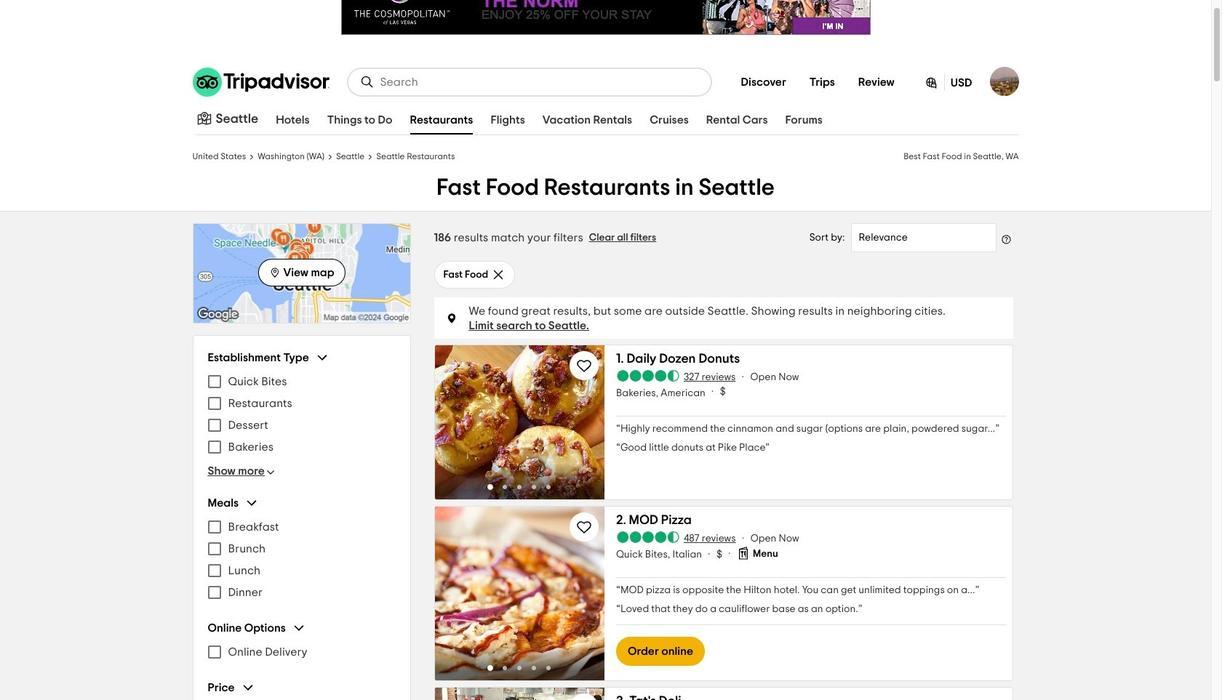 Task type: describe. For each thing, give the bounding box(es) containing it.
advertisement element
[[341, 0, 871, 35]]

save to a trip image
[[575, 519, 593, 536]]

2 menu from the top
[[208, 517, 395, 604]]

3 group from the top
[[208, 621, 395, 664]]

search image
[[360, 75, 374, 89]]

Search search field
[[380, 76, 699, 89]]

tripadvisor image
[[192, 68, 329, 97]]



Task type: locate. For each thing, give the bounding box(es) containing it.
0 vertical spatial carousel of images figure
[[435, 346, 605, 500]]

profile picture image
[[990, 67, 1019, 96]]

1 vertical spatial group
[[208, 496, 395, 604]]

save to a trip image
[[575, 357, 593, 375]]

1 vertical spatial menu
[[208, 517, 395, 604]]

menu
[[208, 371, 395, 458], [208, 517, 395, 604]]

2 vertical spatial group
[[208, 621, 395, 664]]

carousel of images figure
[[435, 346, 605, 500], [435, 507, 605, 681]]

1 carousel of images figure from the top
[[435, 346, 605, 500]]

tab list
[[175, 104, 1001, 138]]

2 carousel of images figure from the top
[[435, 507, 605, 681]]

0 vertical spatial group
[[208, 351, 395, 479]]

1 group from the top
[[208, 351, 395, 479]]

carousel of images figure for save to a trip image
[[435, 507, 605, 681]]

1 menu from the top
[[208, 371, 395, 458]]

None search field
[[348, 69, 710, 95]]

1 vertical spatial carousel of images figure
[[435, 507, 605, 681]]

2 group from the top
[[208, 496, 395, 604]]

0 vertical spatial menu
[[208, 371, 395, 458]]

carousel of images figure for save to a trip icon
[[435, 346, 605, 500]]

group
[[208, 351, 395, 479], [208, 496, 395, 604], [208, 621, 395, 664]]



Task type: vqa. For each thing, say whether or not it's contained in the screenshot.
second menu from the top of the page
yes



